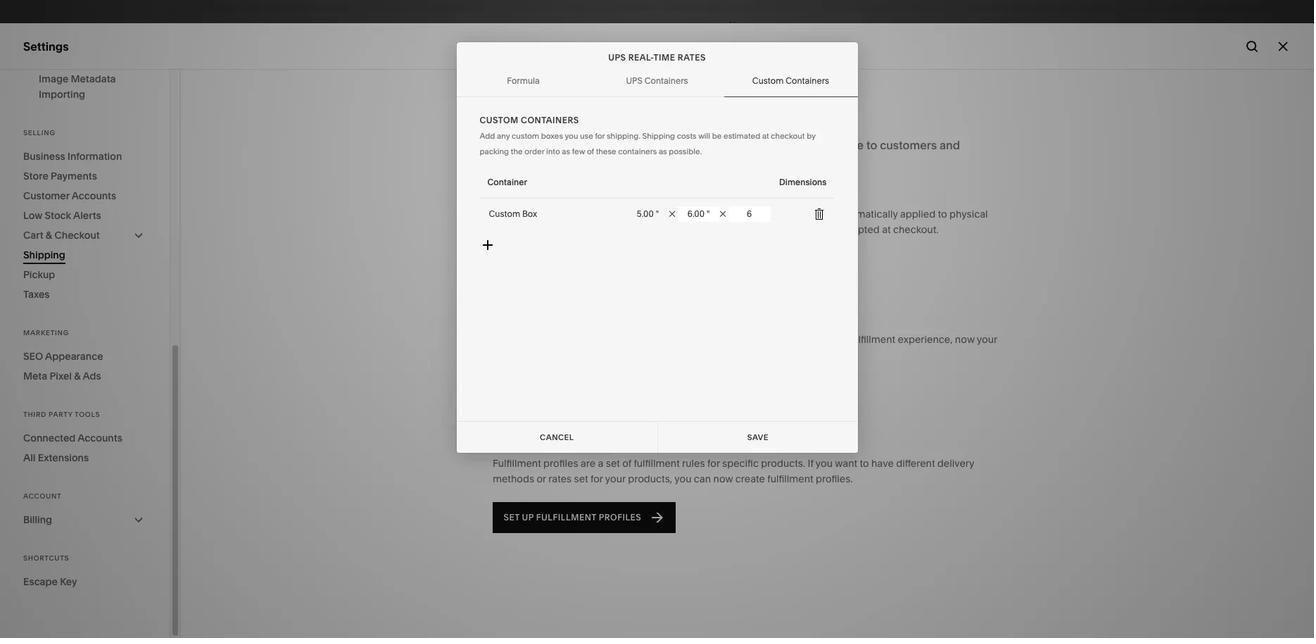 Task type: vqa. For each thing, say whether or not it's contained in the screenshot.
as
yes



Task type: describe. For each thing, give the bounding box(es) containing it.
metadata
[[71, 73, 116, 85]]

business information store payments customer accounts low stock alerts
[[23, 150, 122, 222]]

tara
[[56, 551, 73, 562]]

are inside fulfillment profiles are a set of fulfillment rules for specific products. if you want to have different delivery methods or rates set for your products, you can now create fulfillment profiles.
[[581, 457, 596, 470]]

of inside fulfillment profiles are a set of fulfillment rules for specific products. if you want to have different delivery methods or rates set for your products, you can now create fulfillment profiles.
[[623, 457, 632, 470]]

costs inside create shipping options for your customers to choose from. the costs are automatically applied to physical products. countries not served by any of your shipping options will not be accepted at checkout.
[[791, 208, 816, 220]]

are inside create shipping options for your customers to choose from. the costs are automatically applied to physical products. countries not served by any of your shipping options will not be accepted at checkout.
[[819, 208, 834, 220]]

1 vertical spatial options
[[570, 208, 605, 220]]

accounts inside the business information store payments customer accounts low stock alerts
[[72, 189, 116, 202]]

be inside create shipping options for your customers to choose from. the costs are automatically applied to physical products. countries not served by any of your shipping options will not be accepted at checkout.
[[821, 223, 833, 236]]

customers inside shipping settings lets you control what shipping options are available to customers and configure your label printing integration.
[[880, 138, 937, 152]]

contacts
[[23, 163, 72, 177]]

is
[[527, 333, 534, 346]]

physical inside create shipping options for your customers to choose from. the costs are automatically applied to physical products. countries not served by any of your shipping options will not be accepted at checkout.
[[950, 208, 988, 220]]

for inside pickup is a fulfillment option for physical products. with a clear checkout and fulfillment experience, now your customers can purchase your products online and pick them up on-site.
[[625, 333, 638, 346]]

profiles.
[[816, 473, 853, 485]]

available
[[816, 138, 864, 152]]

have
[[872, 457, 894, 470]]

custom for custom containers
[[753, 75, 784, 86]]

taxes link
[[23, 285, 146, 304]]

order
[[525, 146, 545, 156]]

2 marketing from the top
[[23, 329, 69, 337]]

2 vertical spatial and
[[709, 349, 726, 361]]

width text field
[[678, 206, 720, 222]]

these
[[596, 146, 617, 156]]

low stock alerts link
[[23, 206, 146, 225]]

1 ✕ from the left
[[669, 208, 676, 219]]

seo appearance link
[[23, 346, 146, 366]]

all extensions link
[[23, 448, 146, 468]]

settings inside shipping settings lets you control what shipping options are available to customers and configure your label printing integration.
[[544, 138, 588, 152]]

0 vertical spatial profiles
[[588, 433, 629, 447]]

fulfillment
[[493, 457, 541, 470]]

on-
[[792, 349, 808, 361]]

store
[[23, 170, 48, 182]]

acuity scheduling link
[[23, 213, 156, 230]]

customer accounts link
[[23, 186, 146, 206]]

help
[[23, 505, 48, 519]]

products. inside fulfillment profiles are a set of fulfillment rules for specific products. if you want to have different delivery methods or rates set for your products, you can now create fulfillment profiles.
[[761, 457, 806, 470]]

seo
[[23, 350, 43, 363]]

physical inside pickup is a fulfillment option for physical products. with a clear checkout and fulfillment experience, now your customers can purchase your products online and pick them up on-site.
[[640, 333, 679, 346]]

0 horizontal spatial set
[[574, 473, 588, 485]]

experience,
[[898, 333, 953, 346]]

custom containers add any custom boxes you use for shipping. shipping costs will be estimated at checkout by packing the order into as few of these containers as possible.
[[480, 115, 816, 156]]

pixel
[[50, 370, 72, 382]]

use
[[580, 131, 594, 141]]

meta pixel & ads link
[[23, 366, 146, 386]]

choose
[[708, 208, 743, 220]]

up inside pickup is a fulfillment option for physical products. with a clear checkout and fulfillment experience, now your customers can purchase your products online and pick them up on-site.
[[777, 349, 789, 361]]

now inside fulfillment profiles are a set of fulfillment rules for specific products. if you want to have different delivery methods or rates set for your products, you can now create fulfillment profiles.
[[714, 473, 733, 485]]

container
[[488, 177, 528, 187]]

configure
[[493, 154, 545, 168]]

set inside button
[[504, 512, 520, 523]]

page
[[709, 31, 729, 41]]

label
[[573, 154, 600, 168]]

of inside create shipping options for your customers to choose from. the costs are automatically applied to physical products. countries not served by any of your shipping options will not be accepted at checkout.
[[672, 223, 681, 236]]

time
[[654, 52, 676, 63]]

rates
[[678, 52, 706, 63]]

will inside create shipping options for your customers to choose from. the costs are automatically applied to physical products. countries not served by any of your shipping options will not be accepted at checkout.
[[786, 223, 801, 236]]

products
[[633, 349, 675, 361]]

2 vertical spatial options
[[749, 223, 784, 236]]

2 vertical spatial shipping
[[706, 223, 746, 236]]

asset library link
[[23, 454, 156, 471]]

marketing link
[[23, 137, 156, 154]]

checkout inside custom containers add any custom boxes you use for shipping. shipping costs will be estimated at checkout by packing the order into as few of these containers as possible.
[[771, 131, 805, 141]]

analytics
[[23, 189, 73, 203]]

importing
[[39, 88, 85, 101]]

from.
[[745, 208, 769, 220]]

acuity
[[23, 214, 57, 228]]

set up fulfillment profiles button
[[493, 502, 677, 533]]

ups for ups containers
[[626, 75, 643, 86]]

shipping inside custom containers add any custom boxes you use for shipping. shipping costs will be estimated at checkout by packing the order into as few of these containers as possible.
[[643, 131, 675, 141]]

possible.
[[669, 146, 702, 156]]

formula
[[507, 75, 540, 86]]

profiles inside button
[[599, 512, 642, 523]]

for right rules
[[708, 457, 720, 470]]

all
[[23, 451, 36, 464]]

served
[[605, 223, 637, 236]]

length text field
[[627, 206, 669, 222]]

customer
[[23, 189, 70, 202]]

for inside create shipping options for your customers to choose from. the costs are automatically applied to physical products. countries not served by any of your shipping options will not be accepted at checkout.
[[607, 208, 620, 220]]

online
[[677, 349, 706, 361]]

pickup link
[[23, 265, 146, 285]]

website
[[23, 87, 67, 101]]

contacts link
[[23, 163, 156, 180]]

or
[[537, 473, 546, 485]]

business
[[23, 150, 65, 163]]

methods
[[493, 473, 535, 485]]

at inside custom containers add any custom boxes you use for shipping. shipping costs will be estimated at checkout by packing the order into as few of these containers as possible.
[[763, 131, 769, 141]]

few
[[572, 146, 585, 156]]

shipping inside shipping settings lets you control what shipping options are available to customers and configure your label printing integration.
[[493, 138, 541, 152]]

site.
[[808, 349, 827, 361]]

fulfillment up products,
[[634, 457, 680, 470]]

will inside custom containers add any custom boxes you use for shipping. shipping costs will be estimated at checkout by packing the order into as few of these containers as possible.
[[699, 131, 711, 141]]

home
[[730, 19, 754, 30]]

for right rates
[[591, 473, 603, 485]]

tara schultz tarashultz49@gmail.com
[[56, 551, 154, 573]]

profiles inside fulfillment profiles are a set of fulfillment rules for specific products. if you want to have different delivery methods or rates set for your products, you can now create fulfillment profiles.
[[544, 457, 579, 470]]

asset library
[[23, 455, 94, 469]]

custom containers
[[753, 75, 830, 86]]

pickup is a fulfillment option for physical products. with a clear checkout and fulfillment experience, now your customers can purchase your products online and pick them up on-site.
[[493, 333, 998, 361]]

automatically
[[836, 208, 898, 220]]

tarashultz49@gmail.com
[[56, 563, 154, 573]]

can inside fulfillment profiles are a set of fulfillment rules for specific products. if you want to have different delivery methods or rates set for your products, you can now create fulfillment profiles.
[[694, 473, 711, 485]]

payments
[[51, 170, 97, 182]]

containers
[[619, 146, 657, 156]]

by inside custom containers add any custom boxes you use for shipping. shipping costs will be estimated at checkout by packing the order into as few of these containers as possible.
[[807, 131, 816, 141]]

scheduling
[[60, 214, 121, 228]]

image metadata importing link
[[39, 69, 146, 104]]

rules
[[682, 457, 705, 470]]

analytics link
[[23, 188, 156, 205]]

business information link
[[23, 146, 146, 166]]

account
[[23, 492, 62, 500]]

custom
[[512, 131, 539, 141]]

shipping settings lets you control what shipping options are available to customers and configure your label printing integration.
[[493, 138, 961, 168]]

published
[[735, 31, 775, 41]]

fulfillment left experience,
[[850, 333, 896, 346]]

shortcuts
[[23, 554, 69, 562]]

applied
[[901, 208, 936, 220]]

at inside create shipping options for your customers to choose from. the costs are automatically applied to physical products. countries not served by any of your shipping options will not be accepted at checkout.
[[882, 223, 891, 236]]

edit
[[196, 25, 216, 36]]

key
[[60, 575, 77, 588]]

a inside fulfillment profiles are a set of fulfillment rules for specific products. if you want to have different delivery methods or rates set for your products, you can now create fulfillment profiles.
[[598, 457, 604, 470]]

control
[[634, 138, 673, 152]]

1 vertical spatial up
[[514, 433, 528, 447]]

0 vertical spatial set
[[606, 457, 620, 470]]

up inside button
[[523, 512, 535, 523]]

accounts inside connected accounts all extensions
[[78, 432, 122, 444]]

party
[[49, 411, 73, 418]]

2 selling from the top
[[23, 129, 56, 137]]



Task type: locate. For each thing, give the bounding box(es) containing it.
products. inside pickup is a fulfillment option for physical products. with a clear checkout and fulfillment experience, now your customers can purchase your products online and pick them up on-site.
[[681, 333, 725, 346]]

weight
[[576, 199, 614, 213], [576, 199, 614, 213]]

lets
[[590, 138, 610, 152]]

be
[[577, 92, 588, 102], [577, 92, 588, 102], [589, 107, 600, 118], [589, 107, 600, 118], [713, 131, 722, 141], [821, 223, 833, 236]]

0 horizontal spatial physical
[[640, 333, 679, 346]]

shipping
[[704, 138, 751, 152], [527, 208, 567, 220], [706, 223, 746, 236]]

stock
[[45, 209, 71, 222]]

at right estimated
[[763, 131, 769, 141]]

1 vertical spatial and
[[830, 333, 848, 346]]

into
[[547, 146, 560, 156]]

0 horizontal spatial will
[[699, 131, 711, 141]]

marketing up seo
[[23, 329, 69, 337]]

shipping.
[[607, 131, 641, 141]]

fulfillment inside "set up fulfillment profiles" button
[[537, 512, 597, 523]]

physical up products
[[640, 333, 679, 346]]

set right rates
[[574, 473, 588, 485]]

1 as from the left
[[562, 146, 571, 156]]

0 vertical spatial and
[[940, 138, 961, 152]]

for right use
[[595, 131, 605, 141]]

1 horizontal spatial as
[[659, 146, 667, 156]]

containers
[[645, 75, 688, 86], [786, 75, 830, 86], [521, 115, 579, 125]]

2 vertical spatial up
[[523, 512, 535, 523]]

height text field
[[729, 206, 771, 222]]

0 horizontal spatial products.
[[493, 223, 537, 236]]

1 vertical spatial ups
[[626, 75, 643, 86]]

2 vertical spatial profiles
[[599, 512, 642, 523]]

0 vertical spatial marketing
[[23, 138, 78, 152]]

and for customers
[[940, 138, 961, 152]]

by inside create shipping options for your customers to choose from. the costs are automatically applied to physical products. countries not served by any of your shipping options will not be accepted at checkout.
[[639, 223, 650, 236]]

pickup inside shipping pickup taxes
[[23, 268, 55, 281]]

selling up business
[[23, 129, 56, 137]]

1 vertical spatial products.
[[681, 333, 725, 346]]

selling down website
[[23, 113, 60, 127]]

2 ✕ from the left
[[720, 208, 727, 219]]

you inside shipping settings lets you control what shipping options are available to customers and configure your label printing integration.
[[612, 138, 632, 152]]

0 vertical spatial custom
[[753, 75, 784, 86]]

1 horizontal spatial now
[[956, 333, 975, 346]]

2 vertical spatial settings
[[23, 480, 68, 494]]

delivery
[[938, 457, 975, 470]]

customers inside pickup is a fulfillment option for physical products. with a clear checkout and fulfillment experience, now your customers can purchase your products online and pick them up on-site.
[[493, 349, 542, 361]]

0 horizontal spatial customers
[[493, 349, 542, 361]]

shipping right what
[[704, 138, 751, 152]]

1 vertical spatial pickup
[[493, 333, 524, 346]]

calculated
[[590, 92, 632, 102], [590, 92, 632, 102]]

0 vertical spatial at
[[763, 131, 769, 141]]

connected
[[23, 432, 76, 444]]

pickup
[[23, 268, 55, 281], [493, 333, 524, 346]]

1 horizontal spatial containers
[[645, 75, 688, 86]]

1 horizontal spatial products.
[[681, 333, 725, 346]]

extensions
[[38, 451, 89, 464]]

selling link
[[23, 112, 156, 129]]

1 horizontal spatial customers
[[645, 208, 694, 220]]

customers right the available
[[880, 138, 937, 152]]

your inside shipping settings lets you control what shipping options are available to customers and configure your label printing integration.
[[547, 154, 571, 168]]

0 vertical spatial customers
[[880, 138, 937, 152]]

1 vertical spatial customers
[[645, 208, 694, 220]]

at down "automatically"
[[882, 223, 891, 236]]

&
[[74, 370, 81, 382]]

can left the purchase
[[545, 349, 562, 361]]

selling
[[23, 113, 60, 127], [23, 129, 56, 137]]

1 horizontal spatial set
[[606, 457, 620, 470]]

None text field
[[488, 206, 586, 222]]

may
[[558, 92, 575, 102], [558, 92, 575, 102]]

pickup up 'taxes'
[[23, 268, 55, 281]]

accounts up alerts at the left top
[[72, 189, 116, 202]]

shipping inside shipping settings lets you control what shipping options are available to customers and configure your label printing integration.
[[704, 138, 751, 152]]

1 vertical spatial are
[[819, 208, 834, 220]]

can inside pickup is a fulfillment option for physical products. with a clear checkout and fulfillment experience, now your customers can purchase your products online and pick them up on-site.
[[545, 349, 562, 361]]

products. inside create shipping options for your customers to choose from. the costs are automatically applied to physical products. countries not served by any of your shipping options will not be accepted at checkout.
[[493, 223, 537, 236]]

not left served
[[587, 223, 602, 236]]

2 horizontal spatial containers
[[786, 75, 830, 86]]

2 horizontal spatial customers
[[880, 138, 937, 152]]

for
[[595, 131, 605, 141], [607, 208, 620, 220], [625, 333, 638, 346], [708, 457, 720, 470], [591, 473, 603, 485]]

purchase
[[564, 349, 608, 361]]

1 vertical spatial marketing
[[23, 329, 69, 337]]

of inside custom containers add any custom boxes you use for shipping. shipping costs will be estimated at checkout by packing the order into as few of these containers as possible.
[[587, 146, 594, 156]]

1 horizontal spatial can
[[694, 473, 711, 485]]

1 horizontal spatial ✕
[[720, 208, 727, 219]]

any inside custom containers add any custom boxes you use for shipping. shipping costs will be estimated at checkout by packing the order into as few of these containers as possible.
[[497, 131, 510, 141]]

0 horizontal spatial as
[[562, 146, 571, 156]]

0 horizontal spatial and
[[709, 349, 726, 361]]

0 vertical spatial physical
[[950, 208, 988, 220]]

0 horizontal spatial any
[[497, 131, 510, 141]]

settings up label
[[544, 138, 588, 152]]

fulfillment up the purchase
[[545, 333, 591, 346]]

containers for custom containers
[[786, 75, 830, 86]]

edit button
[[187, 18, 225, 44]]

website link
[[23, 87, 156, 104]]

shipping down choose
[[706, 223, 746, 236]]

1 vertical spatial checkout
[[784, 333, 827, 346]]

shipping up countries
[[527, 208, 567, 220]]

1 vertical spatial custom
[[480, 115, 519, 125]]

your inside fulfillment profiles are a set of fulfillment rules for specific products. if you want to have different delivery methods or rates set for your products, you can now create fulfillment profiles.
[[605, 473, 626, 485]]

rates
[[549, 473, 572, 485]]

0 vertical spatial accounts
[[72, 189, 116, 202]]

shipping pickup taxes
[[23, 249, 65, 301]]

set up the fulfillment at the left of page
[[493, 433, 511, 447]]

1 vertical spatial physical
[[640, 333, 679, 346]]

custom down the published
[[753, 75, 784, 86]]

up up the fulfillment at the left of page
[[514, 433, 528, 447]]

fulfillment
[[545, 333, 591, 346], [850, 333, 896, 346], [530, 433, 586, 447], [634, 457, 680, 470], [768, 473, 814, 485], [537, 512, 597, 523]]

costs inside custom containers add any custom boxes you use for shipping. shipping costs will be estimated at checkout by packing the order into as few of these containers as possible.
[[677, 131, 697, 141]]

pick
[[729, 349, 748, 361]]

be inside custom containers add any custom boxes you use for shipping. shipping costs will be estimated at checkout by packing the order into as few of these containers as possible.
[[713, 131, 722, 141]]

custom for custom containers add any custom boxes you use for shipping. shipping costs will be estimated at checkout by packing the order into as few of these containers as possible.
[[480, 115, 519, 125]]

as
[[562, 146, 571, 156], [659, 146, 667, 156]]

checkout up on-
[[784, 333, 827, 346]]

depending
[[498, 199, 557, 213], [498, 199, 557, 213]]

choose
[[730, 92, 761, 102], [730, 92, 761, 102]]

2 horizontal spatial products.
[[761, 457, 806, 470]]

0 vertical spatial checkout
[[771, 131, 805, 141]]

custom inside custom containers add any custom boxes you use for shipping. shipping costs will be estimated at checkout by packing the order into as few of these containers as possible.
[[480, 115, 519, 125]]

different
[[897, 457, 936, 470]]

1 vertical spatial profiles
[[544, 457, 579, 470]]

ups for ups real-time rates
[[609, 52, 626, 63]]

0 horizontal spatial containers
[[521, 115, 579, 125]]

fulfillment up rates
[[530, 433, 586, 447]]

1 horizontal spatial any
[[653, 223, 669, 236]]

add shipping option
[[606, 52, 708, 63], [606, 52, 708, 63]]

what
[[675, 138, 701, 152]]

to inside fulfillment profiles are a set of fulfillment rules for specific products. if you want to have different delivery methods or rates set for your products, you can now create fulfillment profiles.
[[860, 457, 869, 470]]

1 vertical spatial set
[[504, 512, 520, 523]]

0 vertical spatial now
[[956, 333, 975, 346]]

any inside create shipping options for your customers to choose from. the costs are automatically applied to physical products. countries not served by any of your shipping options will not be accepted at checkout.
[[653, 223, 669, 236]]

1 horizontal spatial pickup
[[493, 333, 524, 346]]

pickup inside pickup is a fulfillment option for physical products. with a clear checkout and fulfillment experience, now your customers can purchase your products online and pick them up on-site.
[[493, 333, 524, 346]]

options up countries
[[570, 208, 605, 220]]

are up "set up fulfillment profiles" button
[[581, 457, 596, 470]]

1 horizontal spatial custom
[[753, 75, 784, 86]]

1 vertical spatial accounts
[[78, 432, 122, 444]]

escape
[[23, 575, 58, 588]]

1 vertical spatial now
[[714, 473, 733, 485]]

0 vertical spatial are
[[796, 138, 814, 152]]

ups containers
[[626, 75, 688, 86]]

1 vertical spatial at
[[882, 223, 891, 236]]

are inside shipping settings lets you control what shipping options are available to customers and configure your label printing integration.
[[796, 138, 814, 152]]

1 horizontal spatial are
[[796, 138, 814, 152]]

products. up online
[[681, 333, 725, 346]]

1 not from the left
[[587, 223, 602, 236]]

2 horizontal spatial and
[[940, 138, 961, 152]]

products. left if
[[761, 457, 806, 470]]

calculated.
[[602, 107, 645, 118], [602, 107, 645, 118]]

1 vertical spatial set up fulfillment profiles
[[504, 512, 642, 523]]

shipping link
[[23, 245, 146, 265]]

0 vertical spatial options
[[753, 138, 794, 152]]

create
[[493, 208, 524, 220]]

up down methods
[[523, 512, 535, 523]]

1 horizontal spatial at
[[882, 223, 891, 236]]

0 horizontal spatial now
[[714, 473, 733, 485]]

profiles up rates
[[544, 457, 579, 470]]

flat
[[498, 147, 517, 161], [498, 147, 517, 161]]

pickup left is
[[493, 333, 524, 346]]

home page · published
[[709, 19, 775, 41]]

schultz
[[75, 551, 104, 562]]

1 marketing from the top
[[23, 138, 78, 152]]

customers down integration.
[[645, 208, 694, 220]]

0 horizontal spatial at
[[763, 131, 769, 141]]

accepted
[[836, 223, 880, 236]]

marketing up contacts
[[23, 138, 78, 152]]

1 vertical spatial shipping
[[527, 208, 567, 220]]

any up packing
[[497, 131, 510, 141]]

not left accepted
[[804, 223, 819, 236]]

the
[[511, 146, 523, 156], [511, 217, 523, 227], [511, 217, 523, 227], [584, 217, 596, 227], [584, 217, 596, 227], [651, 217, 663, 227], [651, 217, 663, 227]]

0 horizontal spatial not
[[587, 223, 602, 236]]

0 vertical spatial up
[[777, 349, 789, 361]]

products.
[[493, 223, 537, 236], [681, 333, 725, 346], [761, 457, 806, 470]]

1 selling from the top
[[23, 113, 60, 127]]

set up fulfillment profiles inside button
[[504, 512, 642, 523]]

0 horizontal spatial can
[[545, 349, 562, 361]]

products. down "create" in the left of the page
[[493, 223, 537, 236]]

of
[[680, 92, 688, 102], [680, 92, 688, 102], [587, 146, 594, 156], [642, 217, 649, 227], [642, 217, 649, 227], [672, 223, 681, 236], [623, 457, 632, 470]]

want
[[835, 457, 858, 470]]

accounts up all extensions link
[[78, 432, 122, 444]]

0 horizontal spatial are
[[581, 457, 596, 470]]

set
[[606, 457, 620, 470], [574, 473, 588, 485]]

and for checkout
[[830, 333, 848, 346]]

0 vertical spatial set
[[493, 433, 511, 447]]

for inside custom containers add any custom boxes you use for shipping. shipping costs will be estimated at checkout by packing the order into as few of these containers as possible.
[[595, 131, 605, 141]]

ups left 'real-'
[[609, 52, 626, 63]]

1 horizontal spatial will
[[786, 223, 801, 236]]

seo appearance meta pixel & ads
[[23, 350, 103, 382]]

shipping
[[628, 52, 671, 63], [628, 52, 671, 63], [487, 92, 523, 102], [487, 92, 523, 102], [493, 104, 560, 123], [643, 131, 675, 141], [493, 138, 541, 152], [493, 180, 542, 194], [23, 249, 65, 261]]

selling inside selling link
[[23, 113, 60, 127]]

will up possible.
[[699, 131, 711, 141]]

checkout inside pickup is a fulfillment option for physical products. with a clear checkout and fulfillment experience, now your customers can purchase your products online and pick them up on-site.
[[784, 333, 827, 346]]

0 vertical spatial set up fulfillment profiles
[[493, 433, 629, 447]]

store payments link
[[23, 166, 146, 186]]

connected accounts all extensions
[[23, 432, 122, 464]]

any down length text box
[[653, 223, 669, 236]]

set down methods
[[504, 512, 520, 523]]

not
[[587, 223, 602, 236], [804, 223, 819, 236]]

integration.
[[647, 154, 708, 168]]

now inside pickup is a fulfillment option for physical products. with a clear checkout and fulfillment experience, now your customers can purchase your products online and pick them up on-site.
[[956, 333, 975, 346]]

if
[[808, 457, 814, 470]]

checkout
[[771, 131, 805, 141], [784, 333, 827, 346]]

0 vertical spatial shipping
[[704, 138, 751, 152]]

set up fulfillment profiles up rates
[[493, 433, 629, 447]]

settings down asset on the left bottom
[[23, 480, 68, 494]]

to inside shipping settings lets you control what shipping options are available to customers and configure your label printing integration.
[[867, 138, 878, 152]]

the inside custom containers add any custom boxes you use for shipping. shipping costs will be estimated at checkout by packing the order into as few of these containers as possible.
[[511, 146, 523, 156]]

add inside custom containers add any custom boxes you use for shipping. shipping costs will be estimated at checkout by packing the order into as few of these containers as possible.
[[480, 131, 495, 141]]

now down the specific on the right bottom of page
[[714, 473, 733, 485]]

cost
[[524, 217, 540, 227], [524, 217, 540, 227]]

will down the at the top of the page
[[786, 223, 801, 236]]

tools
[[75, 411, 100, 418]]

cancel
[[540, 432, 574, 442], [640, 433, 674, 443], [640, 433, 674, 443]]

for up served
[[607, 208, 620, 220]]

printing
[[602, 154, 644, 168]]

set up fulfillment profiles down rates
[[504, 512, 642, 523]]

profiles down products,
[[599, 512, 642, 523]]

0 horizontal spatial pickup
[[23, 268, 55, 281]]

1 vertical spatial selling
[[23, 129, 56, 137]]

0 vertical spatial settings
[[23, 39, 69, 53]]

custom up custom
[[480, 115, 519, 125]]

0 horizontal spatial ✕
[[669, 208, 676, 219]]

are down dimensions on the top right of the page
[[819, 208, 834, 220]]

fulfillment down rates
[[537, 512, 597, 523]]

None button
[[658, 422, 858, 453]]

2 horizontal spatial are
[[819, 208, 834, 220]]

1 vertical spatial will
[[786, 223, 801, 236]]

profiles up products,
[[588, 433, 629, 447]]

options inside shipping settings lets you control what shipping options are available to customers and configure your label printing integration.
[[753, 138, 794, 152]]

settings up image
[[23, 39, 69, 53]]

are left the available
[[796, 138, 814, 152]]

options down the from.
[[749, 223, 784, 236]]

help link
[[23, 505, 48, 520]]

checkout right estimated
[[771, 131, 805, 141]]

1 vertical spatial settings
[[544, 138, 588, 152]]

as left possible.
[[659, 146, 667, 156]]

0 vertical spatial selling
[[23, 113, 60, 127]]

2 vertical spatial products.
[[761, 457, 806, 470]]

you
[[782, 92, 796, 102], [782, 92, 796, 102], [565, 131, 578, 141], [612, 138, 632, 152], [816, 457, 833, 470], [675, 473, 692, 485]]

marketing
[[23, 138, 78, 152], [23, 329, 69, 337]]

✕ left height text field
[[720, 208, 727, 219]]

1 horizontal spatial not
[[804, 223, 819, 236]]

0 vertical spatial can
[[545, 349, 562, 361]]

fulfillment down if
[[768, 473, 814, 485]]

appearance
[[45, 350, 103, 363]]

checkout.
[[894, 223, 939, 236]]

0 vertical spatial ups
[[609, 52, 626, 63]]

✕ left width text field
[[669, 208, 676, 219]]

accounts
[[72, 189, 116, 202], [78, 432, 122, 444]]

options up dimensions on the top right of the page
[[753, 138, 794, 152]]

for right option
[[625, 333, 638, 346]]

1 horizontal spatial and
[[830, 333, 848, 346]]

0 vertical spatial will
[[699, 131, 711, 141]]

2 not from the left
[[804, 223, 819, 236]]

how
[[763, 92, 780, 102], [763, 92, 780, 102]]

0 horizontal spatial custom
[[480, 115, 519, 125]]

set
[[493, 433, 511, 447], [504, 512, 520, 523]]

up left on-
[[777, 349, 789, 361]]

profiles
[[588, 433, 629, 447], [544, 457, 579, 470], [599, 512, 642, 523]]

information
[[68, 150, 122, 163]]

2 as from the left
[[659, 146, 667, 156]]

any
[[497, 131, 510, 141], [653, 223, 669, 236]]

depending on weight let the cost depend on the total weight of the purchase.
[[498, 199, 701, 227], [498, 199, 701, 227]]

0 vertical spatial pickup
[[23, 268, 55, 281]]

customers inside create shipping options for your customers to choose from. the costs are automatically applied to physical products. countries not served by any of your shipping options will not be accepted at checkout.
[[645, 208, 694, 220]]

1 vertical spatial can
[[694, 473, 711, 485]]

third
[[23, 411, 46, 418]]

containers for ups containers
[[645, 75, 688, 86]]

1 vertical spatial any
[[653, 223, 669, 236]]

1 horizontal spatial physical
[[950, 208, 988, 220]]

0 vertical spatial any
[[497, 131, 510, 141]]

ups
[[609, 52, 626, 63], [626, 75, 643, 86]]

set up "set up fulfillment profiles" button
[[606, 457, 620, 470]]

image metadata importing
[[39, 73, 116, 101]]

you inside custom containers add any custom boxes you use for shipping. shipping costs will be estimated at checkout by packing the order into as few of these containers as possible.
[[565, 131, 578, 141]]

0 vertical spatial products.
[[493, 223, 537, 236]]

2 vertical spatial customers
[[493, 349, 542, 361]]

·
[[731, 31, 733, 41]]

and inside shipping settings lets you control what shipping options are available to customers and configure your label printing integration.
[[940, 138, 961, 152]]

customers down is
[[493, 349, 542, 361]]

can down rules
[[694, 473, 711, 485]]

physical right applied on the right of the page
[[950, 208, 988, 220]]

settings link
[[23, 479, 156, 496]]

now right experience,
[[956, 333, 975, 346]]

containers for custom containers add any custom boxes you use for shipping. shipping costs will be estimated at checkout by packing the order into as few of these containers as possible.
[[521, 115, 579, 125]]

containers inside custom containers add any custom boxes you use for shipping. shipping costs will be estimated at checkout by packing the order into as few of these containers as possible.
[[521, 115, 579, 125]]

tab list
[[1163, 19, 1228, 42]]

1 vertical spatial set
[[574, 473, 588, 485]]

can
[[545, 349, 562, 361], [694, 473, 711, 485]]

ups down 'real-'
[[626, 75, 643, 86]]

as left few
[[562, 146, 571, 156]]

2 vertical spatial are
[[581, 457, 596, 470]]



